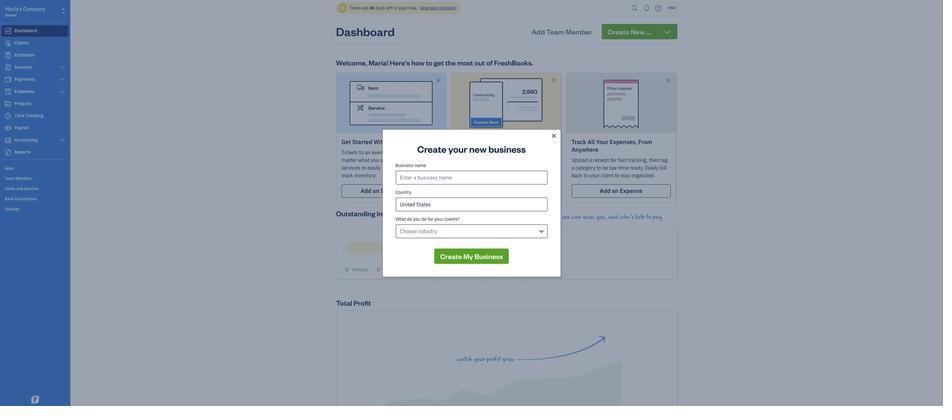 Task type: describe. For each thing, give the bounding box(es) containing it.
bank connections image
[[5, 196, 68, 201]]

shirts?
[[410, 149, 425, 156]]

looks
[[520, 165, 532, 171]]

grow
[[503, 356, 514, 363]]

most
[[457, 58, 473, 67]]

what
[[358, 157, 370, 163]]

category
[[576, 165, 596, 171]]

business name
[[396, 163, 426, 168]]

inventory.
[[355, 172, 377, 179]]

Choose industry field
[[396, 224, 548, 238]]

invoices
[[377, 209, 403, 218]]

1 horizontal spatial a
[[589, 157, 592, 163]]

get for get started with items and services
[[342, 138, 351, 146]]

what
[[396, 216, 406, 222]]

toward
[[497, 138, 517, 146]]

choose
[[400, 228, 417, 235]]

who
[[572, 214, 582, 221]]

industry
[[418, 228, 437, 235]]

for inside 'upload a receipt for fast tracking, then tag a category to be tax-time ready. easily bill back to your client to stay organized.'
[[611, 157, 617, 163]]

money image
[[4, 125, 12, 131]]

country
[[396, 189, 412, 195]]

late
[[636, 214, 645, 221]]

your first step toward getting paid
[[457, 138, 551, 146]]

expense
[[620, 187, 643, 195]]

your inside track all your expenses, from anywhere
[[596, 138, 609, 146]]

watch
[[457, 356, 473, 363]]

choose industry
[[400, 228, 437, 235]]

add an item or service
[[361, 187, 422, 195]]

invoice inside get paid faster with an invoice template that enables flexible payment options and automated reminders—and looks great.
[[510, 149, 526, 156]]

profit
[[487, 356, 501, 363]]

clients?
[[444, 216, 460, 222]]

crown image
[[339, 5, 345, 11]]

services
[[416, 138, 439, 146]]

payment image
[[4, 76, 12, 83]]

dismiss image for your first step toward getting paid
[[550, 77, 557, 84]]

item
[[381, 187, 394, 195]]

trial.
[[409, 5, 418, 11]]

chevron large down image for chart icon
[[60, 138, 66, 143]]

account
[[439, 5, 456, 11]]

automated
[[457, 165, 482, 171]]

and for get started with items and services
[[405, 138, 415, 146]]

add for add team member
[[532, 27, 545, 36]]

from
[[639, 138, 652, 146]]

watch your profit grow
[[457, 356, 514, 363]]

an left expense
[[612, 187, 619, 195]]

total profit
[[336, 299, 371, 308]]

report image
[[4, 149, 12, 156]]

main element
[[0, 0, 86, 406]]

name
[[415, 163, 426, 168]]

reminders—and
[[483, 165, 519, 171]]

upload a receipt for fast tracking, then tag a category to be tax-time ready. easily bill back to your client to stay organized.
[[572, 157, 668, 179]]

sell,
[[380, 157, 390, 163]]

there
[[349, 5, 361, 11]]

paid
[[466, 149, 476, 156]]

an right on
[[407, 165, 413, 171]]

event?
[[372, 149, 387, 156]]

owes
[[583, 214, 595, 221]]

to left stay
[[615, 172, 620, 179]]

items
[[388, 138, 403, 146]]

your inside tickets to an event? printed t-shirts? no matter what you sell, add your items or services to easily include on an invoice or track inventory.
[[401, 157, 411, 163]]

add team member button
[[526, 24, 598, 39]]

see who owes you, and who's late to pay
[[563, 214, 662, 221]]

Enter a business name text field
[[396, 171, 548, 185]]

service
[[402, 187, 422, 195]]

business inside button
[[475, 252, 503, 261]]

pay
[[653, 214, 662, 221]]

time
[[619, 165, 629, 171]]

matter
[[342, 157, 357, 163]]

left
[[386, 5, 393, 11]]

bill
[[660, 165, 667, 171]]

chart image
[[4, 137, 12, 144]]

business
[[489, 143, 526, 155]]

on
[[400, 165, 406, 171]]

track
[[342, 172, 353, 179]]

2 do from the left
[[422, 216, 427, 222]]

create for create my business
[[440, 252, 462, 261]]

be
[[603, 165, 609, 171]]

chevron large down image for expense image
[[60, 89, 66, 94]]

how
[[412, 58, 425, 67]]

outstanding
[[336, 209, 376, 218]]

add team member
[[532, 27, 593, 36]]

options
[[526, 157, 543, 163]]

2 vertical spatial or
[[395, 187, 401, 195]]

settings image
[[5, 207, 68, 212]]

add
[[391, 157, 400, 163]]

for inside create your new business dialog
[[428, 216, 433, 222]]

1 vertical spatial or
[[431, 165, 436, 171]]

printed
[[388, 149, 405, 156]]

expense image
[[4, 89, 12, 95]]

track
[[572, 138, 587, 146]]

0 horizontal spatial a
[[572, 165, 575, 171]]

create your new business
[[418, 143, 526, 155]]

with
[[374, 138, 386, 146]]

owner
[[5, 13, 17, 18]]

team members image
[[5, 176, 68, 181]]

receipt
[[593, 157, 609, 163]]

chevron large down image for invoice icon
[[60, 65, 66, 70]]

an left 'item'
[[373, 187, 379, 195]]

you inside tickets to an event? printed t-shirts? no matter what you sell, add your items or services to easily include on an invoice or track inventory.
[[371, 157, 379, 163]]

with
[[492, 149, 502, 156]]

create my business
[[440, 252, 503, 261]]

add for add an expense
[[600, 187, 611, 195]]

step
[[484, 138, 496, 146]]



Task type: locate. For each thing, give the bounding box(es) containing it.
get
[[342, 138, 351, 146], [457, 149, 465, 156]]

upgrade account link
[[419, 5, 456, 11]]

business down t-
[[396, 163, 414, 168]]

back
[[572, 172, 583, 179]]

to left pay
[[647, 214, 651, 221]]

total
[[336, 299, 352, 308]]

0 horizontal spatial dismiss image
[[435, 77, 442, 84]]

and up great.
[[544, 157, 553, 163]]

dismiss image
[[435, 77, 442, 84], [550, 77, 557, 84], [665, 77, 673, 84]]

welcome,
[[336, 58, 367, 67]]

or down no
[[426, 157, 431, 163]]

organized.
[[632, 172, 656, 179]]

tax-
[[610, 165, 619, 171]]

chevron large down image
[[60, 65, 66, 70], [60, 77, 66, 82], [60, 89, 66, 94], [60, 138, 66, 143]]

Country text field
[[396, 198, 547, 211]]

an inside get paid faster with an invoice template that enables flexible payment options and automated reminders—and looks great.
[[503, 149, 509, 156]]

your inside 'upload a receipt for fast tracking, then tag a category to be tax-time ready. easily bill back to your client to stay organized.'
[[590, 172, 600, 179]]

you,
[[596, 214, 607, 221]]

1 horizontal spatial business
[[475, 252, 503, 261]]

2 chevron large down image from the top
[[60, 77, 66, 82]]

client image
[[4, 40, 12, 46]]

team
[[547, 27, 564, 36]]

1 vertical spatial you
[[413, 216, 421, 222]]

a up category at top
[[589, 157, 592, 163]]

1 horizontal spatial for
[[611, 157, 617, 163]]

apps image
[[5, 166, 68, 171]]

outstanding invoices
[[336, 209, 403, 218]]

0 horizontal spatial your
[[457, 138, 469, 146]]

1 horizontal spatial do
[[422, 216, 427, 222]]

dismiss image for track all your expenses, from anywhere
[[665, 77, 673, 84]]

you
[[371, 157, 379, 163], [413, 216, 421, 222]]

business right my
[[475, 252, 503, 261]]

easily
[[368, 165, 381, 171]]

freshbooks.
[[494, 58, 534, 67]]

0 horizontal spatial for
[[428, 216, 433, 222]]

1 dismiss image from the left
[[435, 77, 442, 84]]

to down category at top
[[584, 172, 589, 179]]

you inside dialog
[[413, 216, 421, 222]]

chevron large down image for payment icon
[[60, 77, 66, 82]]

0 horizontal spatial add
[[361, 187, 371, 195]]

to up 'what'
[[359, 149, 364, 156]]

maria!
[[369, 58, 389, 67]]

0 vertical spatial and
[[405, 138, 415, 146]]

your up the that
[[449, 143, 468, 155]]

2 vertical spatial and
[[609, 214, 619, 221]]

or right name
[[431, 165, 436, 171]]

0 horizontal spatial business
[[396, 163, 414, 168]]

do up industry
[[422, 216, 427, 222]]

tickets
[[342, 149, 358, 156]]

t-
[[406, 149, 410, 156]]

2 dismiss image from the left
[[550, 77, 557, 84]]

invoice image
[[4, 64, 12, 71]]

estimate image
[[4, 52, 12, 59]]

dismiss image for get started with items and services
[[435, 77, 442, 84]]

dashboard image
[[4, 28, 12, 34]]

timer image
[[4, 113, 12, 119]]

and for see who owes you, and who's late to pay
[[609, 214, 619, 221]]

add down client
[[600, 187, 611, 195]]

invoice down items
[[414, 165, 430, 171]]

get for get paid faster with an invoice template that enables flexible payment options and automated reminders—and looks great.
[[457, 149, 465, 156]]

get up 'tickets'
[[342, 138, 351, 146]]

do right what
[[407, 216, 412, 222]]

what do you do for your clients?
[[396, 216, 460, 222]]

expenses,
[[610, 138, 637, 146]]

easily
[[646, 165, 659, 171]]

add inside add team member button
[[532, 27, 545, 36]]

2 horizontal spatial dismiss image
[[665, 77, 673, 84]]

items
[[412, 157, 425, 163]]

create for create your new business
[[418, 143, 447, 155]]

1 do from the left
[[407, 216, 412, 222]]

and up t-
[[405, 138, 415, 146]]

services
[[342, 165, 361, 171]]

you up choose industry
[[413, 216, 421, 222]]

0 vertical spatial business
[[396, 163, 414, 168]]

create left my
[[440, 252, 462, 261]]

0 vertical spatial create
[[418, 143, 447, 155]]

get paid faster with an invoice template that enables flexible payment options and automated reminders—and looks great.
[[457, 149, 553, 171]]

invoice inside tickets to an event? printed t-shirts? no matter what you sell, add your items or services to easily include on an invoice or track inventory.
[[414, 165, 430, 171]]

days
[[376, 5, 385, 11]]

0 horizontal spatial invoice
[[414, 165, 430, 171]]

1 horizontal spatial get
[[457, 149, 465, 156]]

welcome, maria! here's how to get the most out of freshbooks.
[[336, 58, 534, 67]]

2 horizontal spatial add
[[600, 187, 611, 195]]

close image
[[551, 132, 558, 140]]

and right you,
[[609, 214, 619, 221]]

add left team
[[532, 27, 545, 36]]

1 your from the left
[[457, 138, 469, 146]]

get inside get paid faster with an invoice template that enables flexible payment options and automated reminders—and looks great.
[[457, 149, 465, 156]]

client
[[601, 172, 614, 179]]

maria's company owner
[[5, 6, 45, 18]]

an right the with
[[503, 149, 509, 156]]

great.
[[534, 165, 547, 171]]

get
[[434, 58, 444, 67]]

your left clients?
[[435, 216, 443, 222]]

0 vertical spatial for
[[611, 157, 617, 163]]

who's
[[620, 214, 634, 221]]

you up easily
[[371, 157, 379, 163]]

anywhere
[[572, 146, 599, 153]]

create your new business dialog
[[0, 121, 944, 285]]

3 dismiss image from the left
[[665, 77, 673, 84]]

company
[[23, 6, 45, 12]]

the
[[446, 58, 456, 67]]

to left be
[[597, 165, 602, 171]]

add inside add an item or service link
[[361, 187, 371, 195]]

that
[[457, 157, 466, 163]]

create my business button
[[435, 249, 509, 264]]

dashboard
[[336, 24, 395, 39]]

for up industry
[[428, 216, 433, 222]]

4 chevron large down image from the top
[[60, 138, 66, 143]]

track all your expenses, from anywhere
[[572, 138, 652, 153]]

0 horizontal spatial and
[[405, 138, 415, 146]]

an up 'what'
[[365, 149, 371, 156]]

your left profit
[[474, 356, 486, 363]]

maria's
[[5, 6, 22, 12]]

getting
[[519, 138, 538, 146]]

search image
[[630, 3, 640, 13]]

1 vertical spatial for
[[428, 216, 433, 222]]

get started with items and services
[[342, 138, 439, 146]]

your up paid
[[457, 138, 469, 146]]

your right in
[[399, 5, 408, 11]]

out
[[475, 58, 485, 67]]

1 horizontal spatial add
[[532, 27, 545, 36]]

template
[[527, 149, 548, 156]]

your right all
[[596, 138, 609, 146]]

first
[[470, 138, 482, 146]]

there are 30 days left in your trial. upgrade account
[[349, 5, 456, 11]]

flexible
[[487, 157, 503, 163]]

include
[[382, 165, 399, 171]]

add an item or service link
[[342, 184, 441, 198]]

faster
[[477, 149, 491, 156]]

0 vertical spatial invoice
[[510, 149, 526, 156]]

add an expense
[[600, 187, 643, 195]]

ready.
[[630, 165, 644, 171]]

for up the tax-
[[611, 157, 617, 163]]

1 vertical spatial business
[[475, 252, 503, 261]]

to
[[426, 58, 433, 67], [359, 149, 364, 156], [362, 165, 366, 171], [597, 165, 602, 171], [584, 172, 589, 179], [615, 172, 620, 179], [647, 214, 651, 221]]

add inside add an expense link
[[600, 187, 611, 195]]

3 chevron large down image from the top
[[60, 89, 66, 94]]

1 horizontal spatial your
[[596, 138, 609, 146]]

of
[[487, 58, 493, 67]]

0 horizontal spatial you
[[371, 157, 379, 163]]

a
[[589, 157, 592, 163], [572, 165, 575, 171]]

0 vertical spatial a
[[589, 157, 592, 163]]

1 horizontal spatial and
[[544, 157, 553, 163]]

1 vertical spatial get
[[457, 149, 465, 156]]

profit
[[354, 299, 371, 308]]

0 vertical spatial you
[[371, 157, 379, 163]]

business
[[396, 163, 414, 168], [475, 252, 503, 261]]

your down category at top
[[590, 172, 600, 179]]

stay
[[621, 172, 631, 179]]

my
[[464, 252, 473, 261]]

0 horizontal spatial do
[[407, 216, 412, 222]]

invoice
[[510, 149, 526, 156], [414, 165, 430, 171]]

1 horizontal spatial dismiss image
[[550, 77, 557, 84]]

0 horizontal spatial get
[[342, 138, 351, 146]]

go to help image
[[654, 3, 664, 13]]

fast
[[618, 157, 627, 163]]

your down t-
[[401, 157, 411, 163]]

freshbooks image
[[30, 396, 40, 404]]

a up back
[[572, 165, 575, 171]]

1 vertical spatial create
[[440, 252, 462, 261]]

to left get on the left of page
[[426, 58, 433, 67]]

0 vertical spatial or
[[426, 157, 431, 163]]

1 chevron large down image from the top
[[60, 65, 66, 70]]

2 your from the left
[[596, 138, 609, 146]]

2 horizontal spatial and
[[609, 214, 619, 221]]

and inside get paid faster with an invoice template that enables flexible payment options and automated reminders—and looks great.
[[544, 157, 553, 163]]

1 horizontal spatial invoice
[[510, 149, 526, 156]]

items and services image
[[5, 186, 68, 191]]

or right 'item'
[[395, 187, 401, 195]]

create inside create my business button
[[440, 252, 462, 261]]

1 vertical spatial and
[[544, 157, 553, 163]]

an
[[365, 149, 371, 156], [503, 149, 509, 156], [407, 165, 413, 171], [373, 187, 379, 195], [612, 187, 619, 195]]

upload
[[572, 157, 588, 163]]

project image
[[4, 101, 12, 107]]

started
[[352, 138, 372, 146]]

create up items
[[418, 143, 447, 155]]

no
[[427, 149, 433, 156]]

invoice up payment
[[510, 149, 526, 156]]

to down 'what'
[[362, 165, 366, 171]]

enables
[[467, 157, 485, 163]]

add down inventory.
[[361, 187, 371, 195]]

1 vertical spatial a
[[572, 165, 575, 171]]

get up the that
[[457, 149, 465, 156]]

add for add an item or service
[[361, 187, 371, 195]]

1 vertical spatial invoice
[[414, 165, 430, 171]]

tickets to an event? printed t-shirts? no matter what you sell, add your items or services to easily include on an invoice or track inventory.
[[342, 149, 436, 179]]

add an expense link
[[572, 184, 671, 198]]

0 vertical spatial get
[[342, 138, 351, 146]]

1 horizontal spatial you
[[413, 216, 421, 222]]

or
[[426, 157, 431, 163], [431, 165, 436, 171], [395, 187, 401, 195]]

for
[[611, 157, 617, 163], [428, 216, 433, 222]]

new
[[469, 143, 487, 155]]



Task type: vqa. For each thing, say whether or not it's contained in the screenshot.
'to' to the right
no



